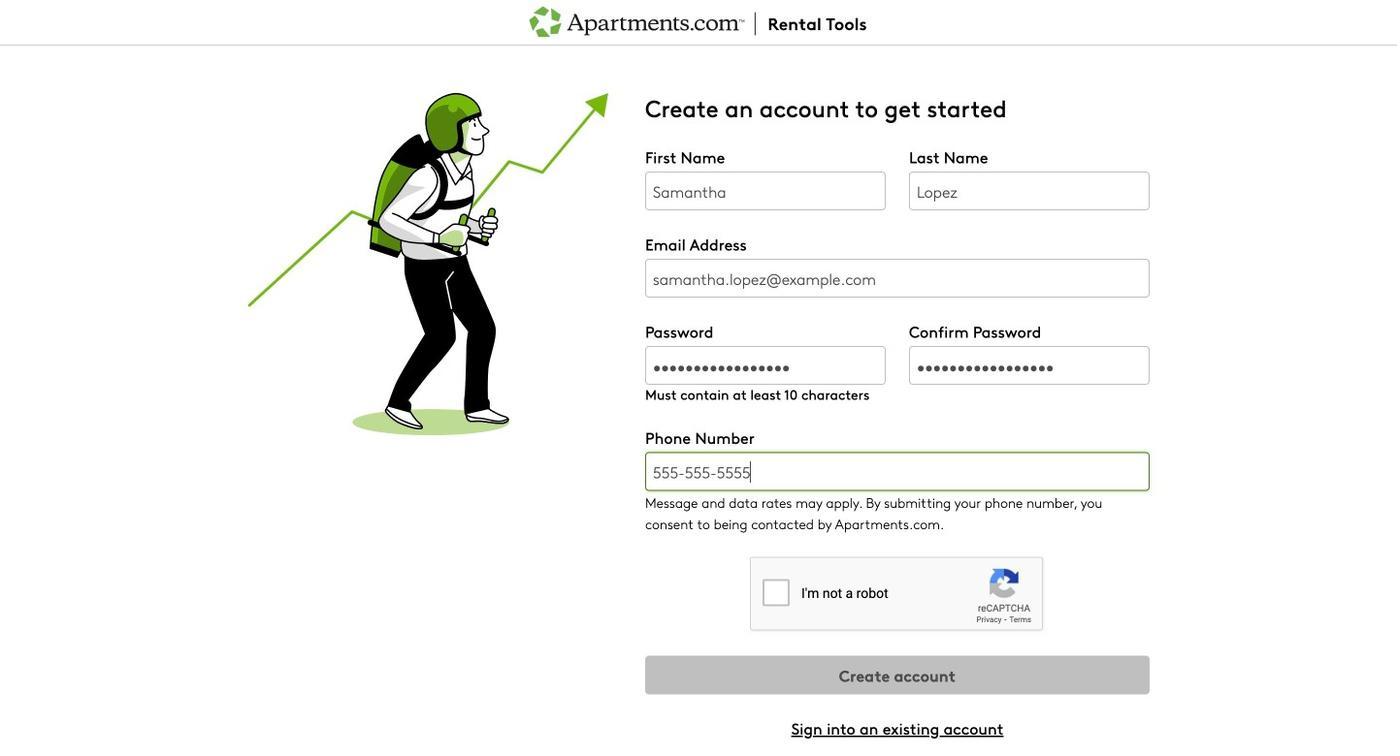 Task type: locate. For each thing, give the bounding box(es) containing it.
None text field
[[909, 172, 1150, 211], [645, 453, 1150, 492], [909, 172, 1150, 211], [645, 453, 1150, 492]]

None password field
[[645, 346, 886, 385], [909, 346, 1150, 385], [645, 346, 886, 385], [909, 346, 1150, 385]]

apartments for rent image
[[529, 4, 869, 45]]

None text field
[[645, 172, 886, 211], [645, 259, 1150, 298], [645, 172, 886, 211], [645, 259, 1150, 298]]



Task type: vqa. For each thing, say whether or not it's contained in the screenshot.
7th the mi from the bottom
no



